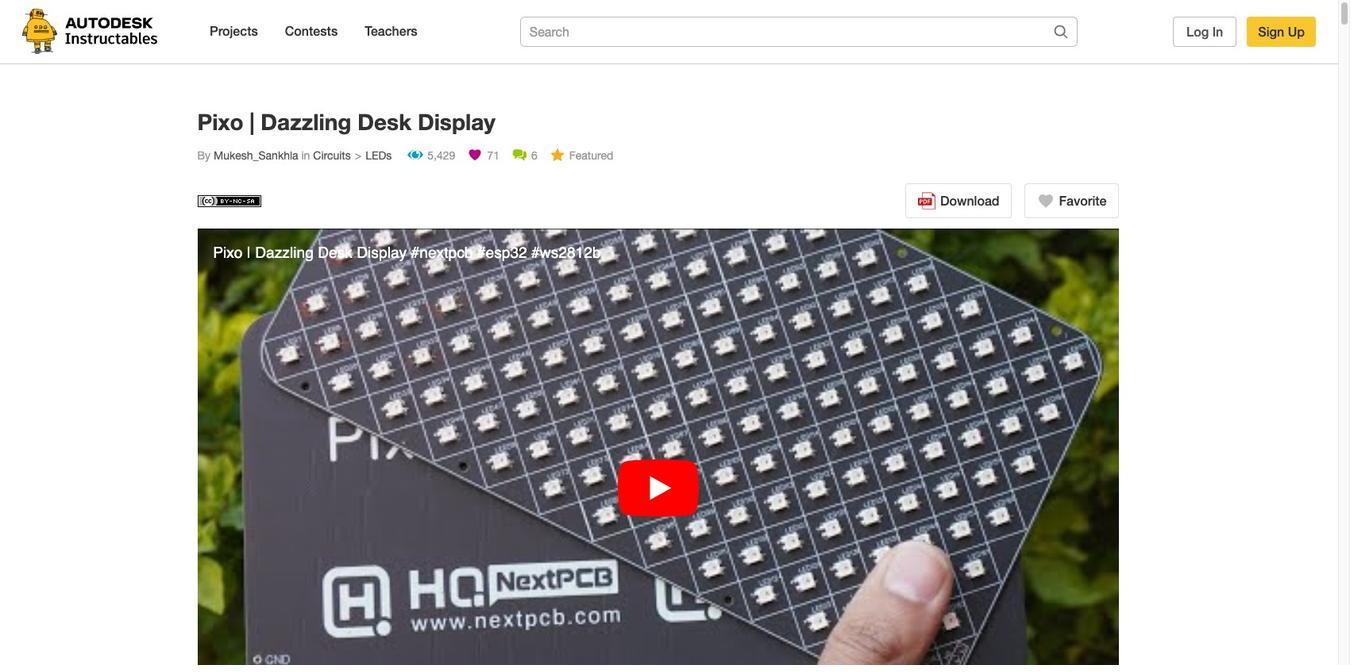 Task type: locate. For each thing, give the bounding box(es) containing it.
download button
[[906, 184, 1012, 219]]

log in link
[[1174, 17, 1238, 47]]

circuits link
[[313, 149, 351, 162]]

teachers
[[365, 23, 418, 38]]

in
[[1213, 24, 1224, 39]]

mukesh_sankhla link
[[214, 149, 298, 162]]

log in
[[1187, 24, 1224, 39]]

projects
[[210, 23, 258, 38]]

license image
[[197, 195, 261, 207]]

teachers link
[[357, 17, 426, 46]]

leds
[[366, 149, 392, 162]]

display
[[418, 109, 496, 135]]

mukesh_sankhla
[[214, 149, 298, 162]]

71
[[487, 149, 500, 162]]

Search search field
[[525, 21, 1022, 43]]

5,429
[[428, 149, 456, 162]]

log
[[1187, 24, 1210, 39]]

up
[[1289, 24, 1306, 39]]

sign up link
[[1248, 17, 1317, 47]]

in
[[302, 149, 310, 162]]

featured
[[570, 149, 614, 162]]

sign
[[1259, 24, 1285, 39]]

projects link
[[202, 17, 266, 46]]



Task type: vqa. For each thing, say whether or not it's contained in the screenshot.
By in the top of the page
yes



Task type: describe. For each thing, give the bounding box(es) containing it.
desk
[[358, 109, 412, 135]]

6
[[532, 149, 538, 162]]

leds link
[[351, 149, 392, 162]]

favorite
[[1060, 193, 1107, 208]]

sign up
[[1259, 24, 1306, 39]]

by
[[197, 149, 211, 162]]

by mukesh_sankhla in circuits
[[197, 149, 351, 162]]

circuits
[[313, 149, 351, 162]]

download
[[941, 193, 1000, 208]]

pixo
[[197, 109, 244, 135]]

pixo | dazzling desk display
[[197, 109, 496, 135]]

contests link
[[277, 17, 346, 46]]

favorite button
[[1025, 184, 1119, 219]]

|
[[250, 109, 255, 135]]

dazzling
[[261, 109, 352, 135]]

contests
[[285, 23, 338, 38]]



